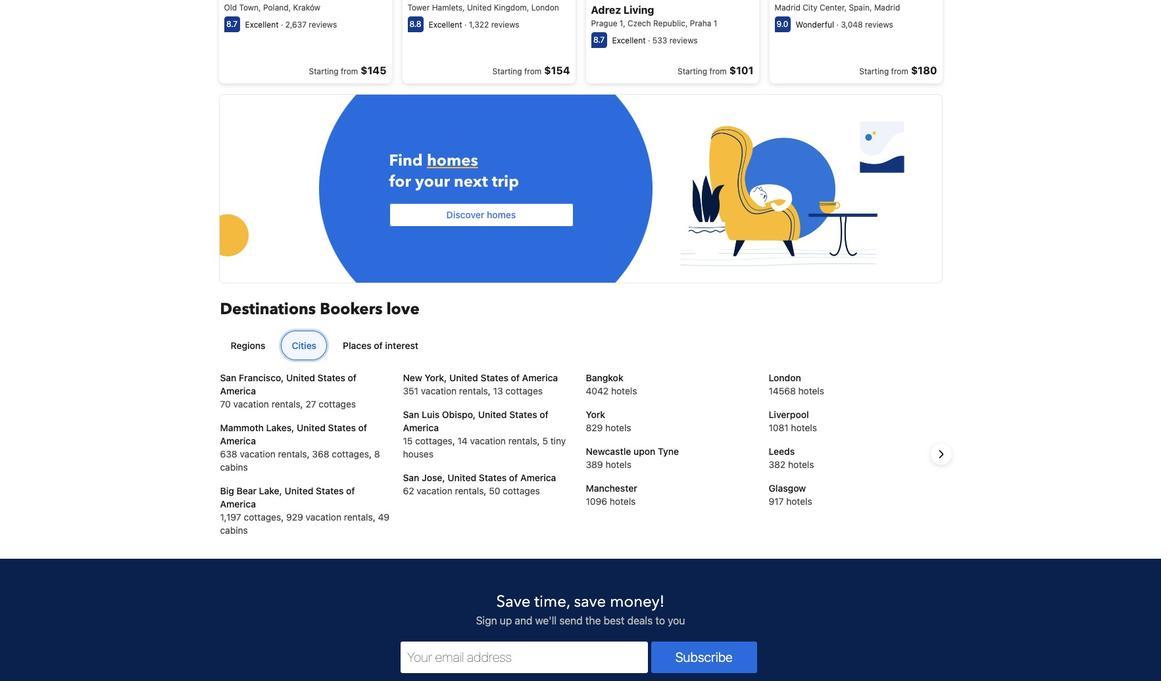 Task type: vqa. For each thing, say whether or not it's contained in the screenshot.
loved on the left of the page
no



Task type: describe. For each thing, give the bounding box(es) containing it.
america inside san luis obispo, united states of america
[[403, 423, 439, 434]]

francisco,
[[239, 373, 284, 384]]

, left 368
[[307, 449, 310, 460]]

excellent for $101
[[612, 36, 646, 46]]

5
[[543, 436, 548, 447]]

old
[[224, 3, 237, 13]]

mammoth
[[220, 423, 264, 434]]

old town, poland, kraków
[[224, 3, 321, 13]]

united for san francisco, united states of america 70 vacation rentals , 27 cottages
[[286, 373, 315, 384]]

hotels for leeds
[[789, 459, 815, 471]]

, left 5 in the left of the page
[[538, 436, 540, 447]]

find homes for your next trip
[[389, 150, 519, 193]]

big
[[220, 486, 234, 497]]

liverpool 1081 hotels
[[769, 409, 817, 434]]

hotels for liverpool
[[791, 423, 817, 434]]

new
[[403, 373, 423, 384]]

9.0 element
[[775, 17, 791, 32]]

epoques
[[601, 0, 645, 0]]

of inside san francisco, united states of america 70 vacation rentals , 27 cottages
[[348, 373, 357, 384]]

homes for discover
[[487, 209, 516, 221]]

mammoth lakes, united states of america link
[[220, 423, 367, 447]]

hotels inside newcastle upon tyne 389 hotels
[[606, 459, 632, 471]]

from for $101
[[710, 67, 727, 77]]

excellent element for $101
[[612, 36, 646, 46]]

excellent · 2,637 reviews
[[245, 20, 337, 30]]

1
[[714, 19, 718, 28]]

states inside san luis obispo, united states of america
[[510, 409, 538, 421]]

14 vacation rentals link
[[458, 436, 538, 447]]

kraków
[[293, 3, 321, 13]]

382
[[769, 459, 786, 471]]

368 cottages link
[[312, 449, 369, 460]]

· for $145
[[281, 20, 283, 30]]

jose,
[[422, 473, 445, 484]]

cabins for 1,197
[[220, 525, 248, 536]]

3,048
[[842, 20, 863, 30]]

apartments
[[647, 0, 708, 0]]

america for san francisco, united states of america 70 vacation rentals , 27 cottages
[[220, 386, 256, 397]]

of inside the 'san jose, united states of america 62 vacation rentals , 50 cottages'
[[509, 473, 518, 484]]

united for mammoth lakes, united states of america
[[297, 423, 326, 434]]

vacation right "929"
[[306, 512, 342, 523]]

hotels for york
[[606, 423, 632, 434]]

929
[[286, 512, 303, 523]]

49
[[378, 512, 390, 523]]

by
[[711, 0, 723, 0]]

8 cabins link
[[220, 449, 380, 473]]

america for san jose, united states of america 62 vacation rentals , 50 cottages
[[521, 473, 557, 484]]

wonderful · 3,048 reviews
[[796, 20, 894, 30]]

bear
[[237, 486, 257, 497]]

533
[[653, 36, 668, 46]]

vacation inside new york, united states of america 351 vacation rentals , 13 cottages
[[421, 386, 457, 397]]

rentals down the mammoth lakes, united states of america
[[278, 449, 307, 460]]

we'll
[[536, 615, 557, 627]]

14
[[458, 436, 468, 447]]

and
[[515, 615, 533, 627]]

49 cabins
[[220, 512, 390, 536]]

3
[[591, 0, 598, 0]]

1,197
[[220, 512, 241, 523]]

tiny
[[551, 436, 566, 447]]

discover
[[447, 209, 485, 221]]

places
[[343, 340, 372, 352]]

, left 8
[[369, 449, 372, 460]]

states for san jose, united states of america 62 vacation rentals , 50 cottages
[[479, 473, 507, 484]]

save time, save money! sign up and we'll send the best deals to you
[[476, 592, 685, 627]]

san for san luis obispo, united states of america
[[403, 409, 420, 421]]

region containing san francisco, united states of america
[[210, 372, 952, 538]]

lakes,
[[266, 423, 294, 434]]

destinations bookers love
[[220, 299, 420, 320]]

cabins for 638
[[220, 462, 248, 473]]

save
[[574, 592, 606, 613]]

for
[[389, 171, 411, 193]]

8.7 element for $145
[[224, 17, 240, 32]]

starting for $180
[[860, 67, 889, 77]]

cottages down lake,
[[244, 512, 281, 523]]

london inside main content
[[532, 3, 559, 13]]

· for $180
[[837, 20, 839, 30]]

lake,
[[259, 486, 282, 497]]

starting from $101
[[678, 65, 754, 77]]

czech
[[628, 19, 651, 28]]

san francisco, united states of america link
[[220, 373, 357, 397]]

rentals inside new york, united states of america 351 vacation rentals , 13 cottages
[[459, 386, 488, 397]]

newcastle upon tyne 389 hotels
[[586, 446, 679, 471]]

liverpool
[[769, 409, 809, 421]]

united for new york, united states of america 351 vacation rentals , 13 cottages
[[450, 373, 478, 384]]

1 madrid from the left
[[775, 3, 801, 13]]

united for tower hamlets, united kingdom, london
[[467, 3, 492, 13]]

excellent · 533 reviews
[[612, 36, 698, 46]]

prague
[[591, 19, 618, 28]]

$180
[[912, 65, 938, 77]]

save
[[497, 592, 531, 613]]

subscribe
[[676, 650, 733, 665]]

1,197 cottages link
[[220, 512, 281, 523]]

reviews for $145
[[309, 20, 337, 30]]

638 vacation rentals link
[[220, 449, 307, 460]]

8.7 for $101
[[594, 35, 605, 45]]

rentals left 5 in the left of the page
[[509, 436, 538, 447]]

states inside big bear lake, united states of america
[[316, 486, 344, 497]]

up
[[500, 615, 512, 627]]

, inside new york, united states of america 351 vacation rentals , 13 cottages
[[488, 386, 491, 397]]

70
[[220, 399, 231, 410]]

trip
[[492, 171, 519, 193]]

next
[[454, 171, 488, 193]]

excellent element for $145
[[245, 20, 279, 30]]

49 cabins link
[[220, 512, 390, 536]]

excellent for $145
[[245, 20, 279, 30]]

vacation down san luis obispo, united states of america link
[[470, 436, 506, 447]]

regions
[[231, 340, 266, 352]]

bangkok
[[586, 373, 624, 384]]

, left 49
[[373, 512, 376, 523]]

of inside big bear lake, united states of america
[[346, 486, 355, 497]]

917
[[769, 496, 784, 508]]

manchester
[[586, 483, 638, 494]]

luis
[[422, 409, 440, 421]]

money!
[[610, 592, 665, 613]]

368
[[312, 449, 329, 460]]

big bear lake, united states of america
[[220, 486, 355, 510]]

9.0
[[777, 19, 789, 29]]

next content image
[[934, 447, 950, 463]]

from for $145
[[341, 67, 358, 77]]

cottages inside the 'san jose, united states of america 62 vacation rentals , 50 cottages'
[[503, 486, 540, 497]]

leeds
[[769, 446, 795, 457]]

states for new york, united states of america 351 vacation rentals , 13 cottages
[[481, 373, 509, 384]]

389
[[586, 459, 603, 471]]



Task type: locate. For each thing, give the bounding box(es) containing it.
regions button
[[220, 331, 276, 361]]

states for mammoth lakes, united states of america
[[328, 423, 356, 434]]

reviews for $180
[[866, 20, 894, 30]]

america for mammoth lakes, united states of america
[[220, 436, 256, 447]]

london 14568 hotels
[[769, 373, 825, 397]]

1 horizontal spatial 8.7
[[594, 35, 605, 45]]

deals
[[628, 615, 653, 627]]

hotels down manchester
[[610, 496, 636, 508]]

states inside san francisco, united states of america 70 vacation rentals , 27 cottages
[[318, 373, 346, 384]]

62 vacation rentals link
[[403, 486, 484, 497]]

america inside the 'san jose, united states of america 62 vacation rentals , 50 cottages'
[[521, 473, 557, 484]]

cabins down 638
[[220, 462, 248, 473]]

· for $154
[[465, 20, 467, 30]]

united inside big bear lake, united states of america
[[285, 486, 314, 497]]

excellent down hamlets,
[[429, 20, 462, 30]]

Your email address email field
[[401, 642, 648, 674]]

america up 15 cottages link
[[403, 423, 439, 434]]

san inside san francisco, united states of america 70 vacation rentals , 27 cottages
[[220, 373, 237, 384]]

tab list
[[215, 331, 942, 361]]

excellent element down hamlets,
[[429, 20, 462, 30]]

newcastle
[[586, 446, 631, 457]]

351 vacation rentals link
[[403, 386, 488, 397]]

1 horizontal spatial excellent
[[429, 20, 462, 30]]

leeds 382 hotels
[[769, 446, 815, 471]]

1,197 cottages , 929 vacation rentals ,
[[220, 512, 378, 523]]

, inside san francisco, united states of america 70 vacation rentals , 27 cottages
[[301, 399, 303, 410]]

time,
[[535, 592, 570, 613]]

madrid up 9.0
[[775, 3, 801, 13]]

san jose, united states of america 62 vacation rentals , 50 cottages
[[403, 473, 557, 497]]

of up 13 cottages link
[[511, 373, 520, 384]]

city
[[803, 3, 818, 13]]

tab list containing regions
[[215, 331, 942, 361]]

cottages up houses
[[415, 436, 453, 447]]

2 horizontal spatial excellent
[[612, 36, 646, 46]]

hotels inside york 829 hotels
[[606, 423, 632, 434]]

50 cottages link
[[489, 486, 540, 497]]

rentals down san jose, united states of america "link"
[[455, 486, 484, 497]]

4 from from the left
[[892, 67, 909, 77]]

2,637
[[286, 20, 307, 30]]

· for $101
[[648, 36, 651, 46]]

states inside new york, united states of america 351 vacation rentals , 13 cottages
[[481, 373, 509, 384]]

cottages inside new york, united states of america 351 vacation rentals , 13 cottages
[[506, 386, 543, 397]]

america up 13 cottages link
[[522, 373, 558, 384]]

0 vertical spatial london
[[532, 3, 559, 13]]

excellent element
[[245, 20, 279, 30], [429, 20, 462, 30], [612, 36, 646, 46]]

2 vertical spatial san
[[403, 473, 420, 484]]

1 vertical spatial homes
[[487, 209, 516, 221]]

1 starting from the left
[[309, 67, 339, 77]]

from left $154
[[525, 67, 542, 77]]

hotels down the bangkok
[[611, 386, 637, 397]]

reviews down republic,
[[670, 36, 698, 46]]

1,322
[[469, 20, 489, 30]]

· left the 2,637
[[281, 20, 283, 30]]

states inside the mammoth lakes, united states of america
[[328, 423, 356, 434]]

starting for $101
[[678, 67, 708, 77]]

you
[[668, 615, 685, 627]]

hotels for bangkok
[[611, 386, 637, 397]]

hotels down glasgow
[[787, 496, 813, 508]]

starting left '$180'
[[860, 67, 889, 77]]

of right 'places'
[[374, 340, 383, 352]]

reviews for $154
[[491, 20, 520, 30]]

hotels inside bangkok 4042 hotels
[[611, 386, 637, 397]]

states up '13' on the bottom
[[481, 373, 509, 384]]

from
[[341, 67, 358, 77], [525, 67, 542, 77], [710, 67, 727, 77], [892, 67, 909, 77]]

united inside main content
[[467, 3, 492, 13]]

1 vertical spatial cabins
[[220, 525, 248, 536]]

america inside san francisco, united states of america 70 vacation rentals , 27 cottages
[[220, 386, 256, 397]]

hotels down liverpool
[[791, 423, 817, 434]]

states
[[318, 373, 346, 384], [481, 373, 509, 384], [510, 409, 538, 421], [328, 423, 356, 434], [479, 473, 507, 484], [316, 486, 344, 497]]

, left 50
[[484, 486, 487, 497]]

8
[[374, 449, 380, 460]]

excellent element down old town, poland, kraków
[[245, 20, 279, 30]]

starting inside "starting from $180"
[[860, 67, 889, 77]]

0 vertical spatial cabins
[[220, 462, 248, 473]]

america down mammoth
[[220, 436, 256, 447]]

2 madrid from the left
[[875, 3, 901, 13]]

13
[[493, 386, 503, 397]]

york 829 hotels
[[586, 409, 632, 434]]

,
[[488, 386, 491, 397], [301, 399, 303, 410], [453, 436, 455, 447], [538, 436, 540, 447], [307, 449, 310, 460], [369, 449, 372, 460], [484, 486, 487, 497], [281, 512, 284, 523], [373, 512, 376, 523]]

united up 27
[[286, 373, 315, 384]]

0 horizontal spatial madrid
[[775, 3, 801, 13]]

2 cabins from the top
[[220, 525, 248, 536]]

of down 'places'
[[348, 373, 357, 384]]

san for san francisco, united states of america 70 vacation rentals , 27 cottages
[[220, 373, 237, 384]]

united up 1,322
[[467, 3, 492, 13]]

starting for $154
[[493, 67, 522, 77]]

, left "929"
[[281, 512, 284, 523]]

hotels inside manchester 1096 hotels
[[610, 496, 636, 508]]

your
[[415, 171, 450, 193]]

, inside the 'san jose, united states of america 62 vacation rentals , 50 cottages'
[[484, 486, 487, 497]]

hotels down the newcastle
[[606, 459, 632, 471]]

wonderful
[[796, 20, 835, 30]]

best
[[604, 615, 625, 627]]

reviews down spain,
[[866, 20, 894, 30]]

vacation
[[421, 386, 457, 397], [233, 399, 269, 410], [470, 436, 506, 447], [240, 449, 276, 460], [417, 486, 453, 497], [306, 512, 342, 523]]

united inside san francisco, united states of america 70 vacation rentals , 27 cottages
[[286, 373, 315, 384]]

from inside "starting from $180"
[[892, 67, 909, 77]]

1096
[[586, 496, 608, 508]]

cottages
[[506, 386, 543, 397], [319, 399, 356, 410], [415, 436, 453, 447], [332, 449, 369, 460], [503, 486, 540, 497], [244, 512, 281, 523]]

8.7 element
[[224, 17, 240, 32], [591, 32, 607, 48]]

san jose, united states of america link
[[403, 473, 557, 484]]

excellent · 1,322 reviews
[[429, 20, 520, 30]]

region
[[210, 372, 952, 538]]

rentals inside san francisco, united states of america 70 vacation rentals , 27 cottages
[[272, 399, 301, 410]]

351
[[403, 386, 419, 397]]

8.7 element down 'prague'
[[591, 32, 607, 48]]

san
[[220, 373, 237, 384], [403, 409, 420, 421], [403, 473, 420, 484]]

$145
[[361, 65, 387, 77]]

town,
[[239, 3, 261, 13]]

from left $101 at the right of the page
[[710, 67, 727, 77]]

tower
[[408, 3, 430, 13]]

reviews down kraków
[[309, 20, 337, 30]]

from inside starting from $154
[[525, 67, 542, 77]]

excellent for $154
[[429, 20, 462, 30]]

rentals down san francisco, united states of america link
[[272, 399, 301, 410]]

8.7 down old
[[226, 19, 238, 29]]

vacation inside the 'san jose, united states of america 62 vacation rentals , 50 cottages'
[[417, 486, 453, 497]]

70 vacation rentals link
[[220, 399, 301, 410]]

united up 1,197 cottages , 929 vacation rentals ,
[[285, 486, 314, 497]]

united up 351 vacation rentals link
[[450, 373, 478, 384]]

hamlets,
[[432, 3, 465, 13]]

london
[[532, 3, 559, 13], [769, 373, 802, 384]]

from left $145
[[341, 67, 358, 77]]

reviews
[[309, 20, 337, 30], [491, 20, 520, 30], [866, 20, 894, 30], [670, 36, 698, 46]]

send
[[560, 615, 583, 627]]

excellent element for $154
[[429, 20, 462, 30]]

rentals left 49
[[344, 512, 373, 523]]

america up the 1,197
[[220, 499, 256, 510]]

0 horizontal spatial homes
[[427, 150, 478, 172]]

0 vertical spatial homes
[[427, 150, 478, 172]]

hotels for manchester
[[610, 496, 636, 508]]

states down 13 cottages link
[[510, 409, 538, 421]]

starting from $180
[[860, 65, 938, 77]]

united
[[467, 3, 492, 13], [286, 373, 315, 384], [450, 373, 478, 384], [478, 409, 507, 421], [297, 423, 326, 434], [448, 473, 477, 484], [285, 486, 314, 497]]

glasgow
[[769, 483, 807, 494]]

san inside san luis obispo, united states of america
[[403, 409, 420, 421]]

starting down excellent · 533 reviews
[[678, 67, 708, 77]]

638
[[220, 449, 237, 460]]

big bear lake, united states of america link
[[220, 486, 355, 510]]

reviews for $101
[[670, 36, 698, 46]]

hotels inside glasgow 917 hotels
[[787, 496, 813, 508]]

excellent down 1, in the right top of the page
[[612, 36, 646, 46]]

hotels inside liverpool 1081 hotels
[[791, 423, 817, 434]]

from inside starting from $101
[[710, 67, 727, 77]]

america up 70
[[220, 386, 256, 397]]

excellent
[[245, 20, 279, 30], [429, 20, 462, 30], [612, 36, 646, 46]]

· left 3,048
[[837, 20, 839, 30]]

interest
[[385, 340, 419, 352]]

cabins inside 8 cabins
[[220, 462, 248, 473]]

0 vertical spatial 8.7
[[226, 19, 238, 29]]

places of interest
[[343, 340, 419, 352]]

homes for find
[[427, 150, 478, 172]]

glasgow 917 hotels
[[769, 483, 813, 508]]

2 horizontal spatial excellent element
[[612, 36, 646, 46]]

3 starting from the left
[[678, 67, 708, 77]]

london right kingdom,
[[532, 3, 559, 13]]

states inside the 'san jose, united states of america 62 vacation rentals , 50 cottages'
[[479, 473, 507, 484]]

0 horizontal spatial excellent
[[245, 20, 279, 30]]

united inside san luis obispo, united states of america
[[478, 409, 507, 421]]

vacation down york,
[[421, 386, 457, 397]]

san for san jose, united states of america 62 vacation rentals , 50 cottages
[[403, 473, 420, 484]]

the
[[586, 615, 601, 627]]

san up 62
[[403, 473, 420, 484]]

1 horizontal spatial madrid
[[875, 3, 901, 13]]

from for $154
[[525, 67, 542, 77]]

from left '$180'
[[892, 67, 909, 77]]

of inside new york, united states of america 351 vacation rentals , 13 cottages
[[511, 373, 520, 384]]

3 from from the left
[[710, 67, 727, 77]]

1081
[[769, 423, 789, 434]]

1 vertical spatial san
[[403, 409, 420, 421]]

vacation down jose, at the left bottom
[[417, 486, 453, 497]]

8.8 element
[[408, 17, 424, 32]]

from for $180
[[892, 67, 909, 77]]

1 horizontal spatial 8.7 element
[[591, 32, 607, 48]]

vacation right 638
[[240, 449, 276, 460]]

of inside the mammoth lakes, united states of america
[[358, 423, 367, 434]]

states up 27 cottages link
[[318, 373, 346, 384]]

obispo,
[[442, 409, 476, 421]]

madrid right spain,
[[875, 3, 901, 13]]

vacation inside san francisco, united states of america 70 vacation rentals , 27 cottages
[[233, 399, 269, 410]]

of inside san luis obispo, united states of america
[[540, 409, 549, 421]]

1 horizontal spatial london
[[769, 373, 802, 384]]

· left 1,322
[[465, 20, 467, 30]]

starting
[[309, 67, 339, 77], [493, 67, 522, 77], [678, 67, 708, 77], [860, 67, 889, 77]]

1 horizontal spatial homes
[[487, 209, 516, 221]]

1 from from the left
[[341, 67, 358, 77]]

america inside the mammoth lakes, united states of america
[[220, 436, 256, 447]]

, left 27
[[301, 399, 303, 410]]

hotels for london
[[799, 386, 825, 397]]

starting inside starting from $145
[[309, 67, 339, 77]]

tyne
[[658, 446, 679, 457]]

0 horizontal spatial london
[[532, 3, 559, 13]]

united down '13' on the bottom
[[478, 409, 507, 421]]

america
[[522, 373, 558, 384], [220, 386, 256, 397], [403, 423, 439, 434], [220, 436, 256, 447], [521, 473, 557, 484], [220, 499, 256, 510]]

san inside the 'san jose, united states of america 62 vacation rentals , 50 cottages'
[[403, 473, 420, 484]]

of up the 368 cottages link at the left of the page
[[358, 423, 367, 434]]

places of interest button
[[332, 331, 429, 361]]

4042
[[586, 386, 609, 397]]

1 cabins from the top
[[220, 462, 248, 473]]

starting left $145
[[309, 67, 339, 77]]

hotels inside "leeds 382 hotels"
[[789, 459, 815, 471]]

spain,
[[849, 3, 873, 13]]

america inside new york, united states of america 351 vacation rentals , 13 cottages
[[522, 373, 558, 384]]

15 cottages link
[[403, 436, 453, 447]]

rentals down new york, united states of america link
[[459, 386, 488, 397]]

hotels right '14568'
[[799, 386, 825, 397]]

15 cottages , 14 vacation rentals ,
[[403, 436, 543, 447]]

hotels for glasgow
[[787, 496, 813, 508]]

, left '13' on the bottom
[[488, 386, 491, 397]]

republic,
[[654, 19, 688, 28]]

hotels right 829
[[606, 423, 632, 434]]

· left 533
[[648, 36, 651, 46]]

new york, united states of america link
[[403, 373, 558, 384]]

states up 929 vacation rentals link
[[316, 486, 344, 497]]

subscribe button
[[651, 642, 758, 674]]

8.7 for $145
[[226, 19, 238, 29]]

8.8
[[410, 19, 422, 29]]

1 vertical spatial 8.7
[[594, 35, 605, 45]]

cabins down the 1,197
[[220, 525, 248, 536]]

hotels down leeds
[[789, 459, 815, 471]]

america up 50 cottages link
[[521, 473, 557, 484]]

cabins inside the 49 cabins
[[220, 525, 248, 536]]

san up 70
[[220, 373, 237, 384]]

starting inside starting from $154
[[493, 67, 522, 77]]

america for new york, united states of america 351 vacation rentals , 13 cottages
[[522, 373, 558, 384]]

hotels
[[611, 386, 637, 397], [799, 386, 825, 397], [606, 423, 632, 434], [791, 423, 817, 434], [606, 459, 632, 471], [789, 459, 815, 471], [610, 496, 636, 508], [787, 496, 813, 508]]

san francisco, united states of america 70 vacation rentals , 27 cottages
[[220, 373, 357, 410]]

0 vertical spatial san
[[220, 373, 237, 384]]

8.7 element for $101
[[591, 32, 607, 48]]

1,
[[620, 19, 626, 28]]

rentals inside the 'san jose, united states of america 62 vacation rentals , 50 cottages'
[[455, 486, 484, 497]]

hotels inside london 14568 hotels
[[799, 386, 825, 397]]

cities
[[292, 340, 317, 352]]

united down 27
[[297, 423, 326, 434]]

cottages right '13' on the bottom
[[506, 386, 543, 397]]

of up 5 in the left of the page
[[540, 409, 549, 421]]

cottages inside san francisco, united states of america 70 vacation rentals , 27 cottages
[[319, 399, 356, 410]]

sign
[[476, 615, 497, 627]]

homes down trip
[[487, 209, 516, 221]]

states for san francisco, united states of america 70 vacation rentals , 27 cottages
[[318, 373, 346, 384]]

8.7 down 'prague'
[[594, 35, 605, 45]]

united inside the mammoth lakes, united states of america
[[297, 423, 326, 434]]

united up 62 vacation rentals link on the bottom of page
[[448, 473, 477, 484]]

homes
[[427, 150, 478, 172], [487, 209, 516, 221]]

, left 14
[[453, 436, 455, 447]]

from inside starting from $145
[[341, 67, 358, 77]]

rentals
[[459, 386, 488, 397], [272, 399, 301, 410], [509, 436, 538, 447], [278, 449, 307, 460], [455, 486, 484, 497], [344, 512, 373, 523]]

america inside big bear lake, united states of america
[[220, 499, 256, 510]]

8.7 element down old
[[224, 17, 240, 32]]

homes right the find
[[427, 150, 478, 172]]

find
[[389, 150, 423, 172]]

2 starting from the left
[[493, 67, 522, 77]]

excellent element down 1, in the right top of the page
[[612, 36, 646, 46]]

united inside new york, united states of america 351 vacation rentals , 13 cottages
[[450, 373, 478, 384]]

main content
[[206, 0, 948, 338]]

62
[[403, 486, 414, 497]]

london up '14568'
[[769, 373, 802, 384]]

mammoth lakes, united states of america
[[220, 423, 367, 447]]

united inside the 'san jose, united states of america 62 vacation rentals , 50 cottages'
[[448, 473, 477, 484]]

bookers
[[320, 299, 383, 320]]

main content containing find
[[206, 0, 948, 338]]

excellent down old town, poland, kraków
[[245, 20, 279, 30]]

1 horizontal spatial excellent element
[[429, 20, 462, 30]]

cottages left 8
[[332, 449, 369, 460]]

1 vertical spatial london
[[769, 373, 802, 384]]

of inside button
[[374, 340, 383, 352]]

tower hamlets, united kingdom, london
[[408, 3, 559, 13]]

cities button
[[281, 331, 327, 361]]

starting left $154
[[493, 67, 522, 77]]

wonderful element
[[796, 20, 835, 30]]

cottages right 27
[[319, 399, 356, 410]]

2 from from the left
[[525, 67, 542, 77]]

929 vacation rentals link
[[286, 512, 373, 523]]

states down 27 cottages link
[[328, 423, 356, 434]]

discover homes
[[447, 209, 516, 221]]

0 horizontal spatial 8.7
[[226, 19, 238, 29]]

of up 929 vacation rentals link
[[346, 486, 355, 497]]

destinations
[[220, 299, 316, 320]]

london inside london 14568 hotels
[[769, 373, 802, 384]]

homes inside find homes for your next trip
[[427, 150, 478, 172]]

cottages right 50
[[503, 486, 540, 497]]

vacation up mammoth
[[233, 399, 269, 410]]

starting inside starting from $101
[[678, 67, 708, 77]]

638 vacation rentals , 368 cottages ,
[[220, 449, 374, 460]]

4 starting from the left
[[860, 67, 889, 77]]

houses
[[403, 449, 434, 460]]

of up 50 cottages link
[[509, 473, 518, 484]]

states up 50
[[479, 473, 507, 484]]

reviews down kingdom,
[[491, 20, 520, 30]]

kingdom,
[[494, 3, 529, 13]]

0 horizontal spatial 8.7 element
[[224, 17, 240, 32]]

san left luis
[[403, 409, 420, 421]]

0 horizontal spatial excellent element
[[245, 20, 279, 30]]

starting for $145
[[309, 67, 339, 77]]

united for san jose, united states of america 62 vacation rentals , 50 cottages
[[448, 473, 477, 484]]

5 tiny houses link
[[403, 436, 566, 460]]



